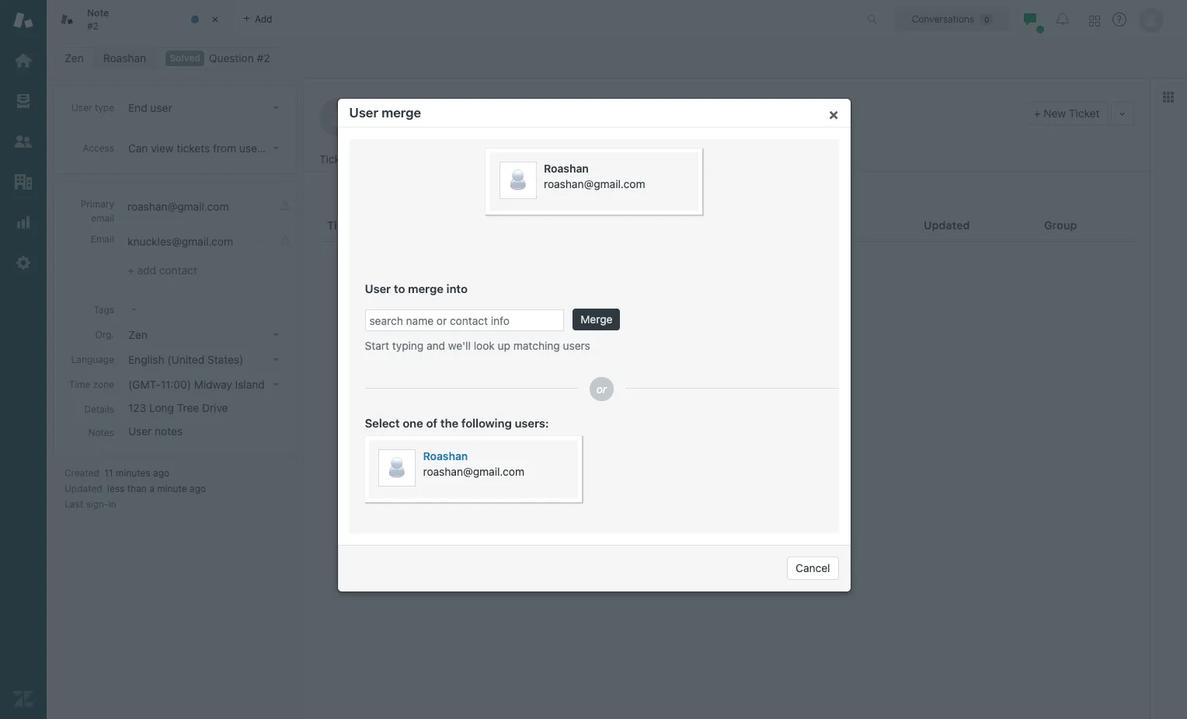 Task type: vqa. For each thing, say whether or not it's contained in the screenshot.
the rightmost roashan@gmail.com
yes



Task type: locate. For each thing, give the bounding box(es) containing it.
1 vertical spatial roashan roashan@gmail.com
[[424, 449, 525, 478]]

knuckles@gmail.com
[[128, 235, 233, 248]]

0 vertical spatial merge
[[382, 105, 422, 120]]

ticket inside grid
[[327, 218, 361, 231]]

zendesk products image
[[1090, 15, 1101, 26]]

apps image
[[1163, 91, 1176, 103]]

1 horizontal spatial view
[[423, 250, 446, 263]]

1 vertical spatial #2
[[257, 51, 270, 65]]

0 vertical spatial ago
[[153, 467, 170, 479]]

3 arrow down image from the top
[[273, 358, 279, 362]]

ago
[[153, 467, 170, 479], [190, 483, 206, 494]]

(1)
[[359, 152, 372, 166]]

ticket inside button
[[1070, 107, 1100, 120]]

4 arrow down image from the top
[[273, 383, 279, 386]]

security settings link
[[466, 151, 557, 171]]

+ inside button
[[1035, 107, 1041, 120]]

0 horizontal spatial updated
[[65, 483, 102, 494]]

1 vertical spatial updated
[[65, 483, 102, 494]]

1 vertical spatial ticket
[[327, 218, 361, 231]]

end
[[128, 101, 147, 114]]

1 vertical spatial zen
[[128, 328, 148, 341]]

0 vertical spatial ticket
[[1070, 107, 1100, 120]]

updated
[[924, 218, 971, 231], [65, 483, 102, 494]]

zen up english
[[128, 328, 148, 341]]

1 horizontal spatial roashan roashan@gmail.com
[[545, 161, 646, 190]]

#2 inside secondary element
[[257, 51, 270, 65]]

user merge
[[350, 105, 422, 120]]

contact
[[159, 264, 197, 277]]

0 vertical spatial zen
[[65, 51, 84, 65]]

island
[[235, 378, 265, 391]]

start
[[365, 339, 390, 352]]

email
[[91, 233, 114, 245]]

zen right get started icon
[[65, 51, 84, 65]]

ticket right new
[[1070, 107, 1100, 120]]

user's
[[239, 142, 270, 155]]

0 vertical spatial view
[[151, 142, 174, 155]]

0 vertical spatial roashan
[[545, 161, 590, 175]]

zone
[[93, 379, 114, 390]]

ticket up no
[[327, 218, 361, 231]]

roashan
[[545, 161, 590, 175], [424, 449, 469, 462]]

user to merge into
[[365, 281, 468, 295]]

roashan@gmail.com up knuckles@gmail.com
[[128, 200, 229, 213]]

can view tickets from user's org.
[[128, 142, 293, 155]]

tickets (1) link
[[320, 151, 374, 171]]

0 vertical spatial +
[[1035, 107, 1041, 120]]

admin image
[[13, 253, 33, 273]]

1 vertical spatial view
[[423, 250, 446, 263]]

conversations
[[913, 13, 975, 24]]

tabs tab list
[[47, 0, 851, 39]]

0 vertical spatial roashan@gmail.com
[[545, 177, 646, 190]]

view right can
[[151, 142, 174, 155]]

long
[[149, 401, 174, 414]]

0 horizontal spatial tickets
[[177, 142, 210, 155]]

roashan down the
[[424, 449, 469, 462]]

arrow down image right states)
[[273, 358, 279, 362]]

1 vertical spatial roashan
[[424, 449, 469, 462]]

security
[[466, 152, 508, 166]]

tickets left the from
[[177, 142, 210, 155]]

user image
[[500, 161, 537, 199], [379, 449, 416, 486]]

0 horizontal spatial ticket
[[327, 218, 361, 231]]

search name or contact info field
[[365, 309, 564, 331]]

#2 down note on the left top of page
[[87, 20, 99, 31]]

1 horizontal spatial in
[[390, 250, 399, 263]]

main element
[[0, 0, 47, 719]]

english (united states) button
[[124, 349, 285, 371]]

status
[[364, 218, 398, 231]]

close image
[[208, 12, 223, 27]]

1 horizontal spatial zen
[[128, 328, 148, 341]]

roashan@gmail.com up subject
[[545, 177, 646, 190]]

zendesk image
[[13, 689, 33, 709]]

subject
[[531, 218, 572, 231]]

+ left new
[[1035, 107, 1041, 120]]

0 vertical spatial user image
[[500, 161, 537, 199]]

0 horizontal spatial in
[[109, 498, 116, 510]]

roashan roashan@gmail.com up subject
[[545, 161, 646, 190]]

a
[[149, 483, 155, 494]]

merge
[[581, 313, 613, 326]]

states)
[[208, 353, 244, 366]]

#2 right question at the left top of the page
[[257, 51, 270, 65]]

grid containing ticket status
[[304, 210, 1151, 719]]

1 horizontal spatial roashan
[[545, 161, 590, 175]]

reporting image
[[13, 212, 33, 232]]

1 horizontal spatial ticket
[[1070, 107, 1100, 120]]

ago right minute
[[190, 483, 206, 494]]

2 arrow down image from the top
[[273, 334, 279, 337]]

in
[[390, 250, 399, 263], [109, 498, 116, 510]]

zen button
[[124, 324, 285, 346]]

zen inside secondary element
[[65, 51, 84, 65]]

ago up the a
[[153, 467, 170, 479]]

1 horizontal spatial #2
[[257, 51, 270, 65]]

arrow down image down - field
[[273, 334, 279, 337]]

to
[[395, 281, 406, 295]]

0 horizontal spatial #2
[[87, 20, 99, 31]]

view
[[151, 142, 174, 155], [423, 250, 446, 263]]

1 horizontal spatial user image
[[500, 161, 537, 199]]

access
[[83, 142, 114, 154]]

zen
[[65, 51, 84, 65], [128, 328, 148, 341]]

in inside created 11 minutes ago updated less than a minute ago last sign-in
[[109, 498, 116, 510]]

less
[[107, 483, 125, 494]]

settings
[[511, 152, 552, 166]]

1 vertical spatial user image
[[379, 449, 416, 486]]

1 vertical spatial in
[[109, 498, 116, 510]]

roashan roashan@gmail.com down 'following'
[[424, 449, 525, 478]]

0 horizontal spatial view
[[151, 142, 174, 155]]

1 vertical spatial ago
[[190, 483, 206, 494]]

0 horizontal spatial roashan
[[424, 449, 469, 462]]

tags
[[94, 304, 114, 316]]

arrow down image for (united
[[273, 358, 279, 362]]

0 vertical spatial tickets
[[177, 142, 210, 155]]

last
[[65, 498, 83, 510]]

tickets inside can view tickets from user's org. button
[[177, 142, 210, 155]]

arrow down image inside english (united states) button
[[273, 358, 279, 362]]

(gmt-11:00) midway island button
[[124, 374, 285, 396]]

#2 inside note #2
[[87, 20, 99, 31]]

user left to on the left of the page
[[365, 281, 392, 295]]

tree
[[177, 401, 199, 414]]

user left type
[[72, 102, 92, 114]]

start typing and we'll look up matching users
[[365, 339, 591, 352]]

arrow down image inside end user button
[[273, 107, 279, 110]]

+ new ticket button
[[1026, 102, 1109, 125]]

created
[[65, 467, 99, 479]]

in down less
[[109, 498, 116, 510]]

view inside can view tickets from user's org. button
[[151, 142, 174, 155]]

(gmt-
[[128, 378, 161, 391]]

zen inside button
[[128, 328, 148, 341]]

0 horizontal spatial +
[[128, 264, 134, 277]]

this
[[402, 250, 420, 263]]

0 horizontal spatial roashan roashan@gmail.com
[[424, 449, 525, 478]]

None text field
[[362, 102, 1020, 125]]

customers image
[[13, 131, 33, 152]]

1 horizontal spatial +
[[1035, 107, 1041, 120]]

roashan roashan@gmail.com
[[545, 161, 646, 190], [424, 449, 525, 478]]

user down 123 on the left
[[128, 424, 152, 438]]

ticket
[[1070, 107, 1100, 120], [327, 218, 361, 231]]

+ left the add
[[128, 264, 134, 277]]

user up (1)
[[350, 105, 379, 120]]

1 horizontal spatial ago
[[190, 483, 206, 494]]

#2 for note #2
[[87, 20, 99, 31]]

merge button
[[574, 309, 621, 330]]

0 vertical spatial #2
[[87, 20, 99, 31]]

user
[[72, 102, 92, 114], [350, 105, 379, 120], [365, 281, 392, 295], [128, 424, 152, 438]]

0 horizontal spatial ago
[[153, 467, 170, 479]]

matching
[[514, 339, 561, 352]]

1 horizontal spatial updated
[[924, 218, 971, 231]]

cancel
[[797, 561, 831, 574]]

arrow down image inside "(gmt-11:00) midway island" button
[[273, 383, 279, 386]]

tab
[[47, 0, 233, 39]]

arrow down image right island on the left bottom
[[273, 383, 279, 386]]

1 horizontal spatial roashan@gmail.com
[[424, 465, 525, 478]]

- field
[[125, 300, 285, 317]]

up
[[498, 339, 511, 352]]

#2
[[87, 20, 99, 31], [257, 51, 270, 65]]

roashan up subject
[[545, 161, 590, 175]]

created 11 minutes ago updated less than a minute ago last sign-in
[[65, 467, 206, 510]]

+
[[1035, 107, 1041, 120], [128, 264, 134, 277]]

tickets right no
[[354, 250, 387, 263]]

2 vertical spatial roashan@gmail.com
[[424, 465, 525, 478]]

org.
[[273, 142, 293, 155]]

0 horizontal spatial roashan@gmail.com
[[128, 200, 229, 213]]

1 vertical spatial +
[[128, 264, 134, 277]]

0 horizontal spatial zen
[[65, 51, 84, 65]]

grid
[[304, 210, 1151, 719]]

roashan@gmail.com down the 'roashan' "link"
[[424, 465, 525, 478]]

1 arrow down image from the top
[[273, 107, 279, 110]]

0 vertical spatial roashan roashan@gmail.com
[[545, 161, 646, 190]]

1 horizontal spatial tickets
[[354, 250, 387, 263]]

in left this
[[390, 250, 399, 263]]

requester
[[641, 218, 696, 231]]

+ for + new ticket
[[1035, 107, 1041, 120]]

security settings
[[466, 152, 552, 166]]

arrow down image
[[273, 107, 279, 110], [273, 334, 279, 337], [273, 358, 279, 362], [273, 383, 279, 386]]

2 horizontal spatial roashan@gmail.com
[[545, 177, 646, 190]]

arrow down image up arrow down image
[[273, 107, 279, 110]]

arrow down image
[[273, 147, 279, 150]]

view right this
[[423, 250, 446, 263]]

user for user notes
[[128, 424, 152, 438]]

1 vertical spatial roashan@gmail.com
[[128, 200, 229, 213]]

look
[[474, 339, 496, 352]]



Task type: describe. For each thing, give the bounding box(es) containing it.
#2 for question #2
[[257, 51, 270, 65]]

solved
[[170, 52, 201, 64]]

123
[[128, 401, 146, 414]]

roashan@gmail.com for top user image
[[545, 177, 646, 190]]

note #2
[[87, 7, 109, 31]]

user notes
[[128, 424, 183, 438]]

×
[[830, 105, 840, 122]]

0 horizontal spatial user image
[[379, 449, 416, 486]]

+ add contact
[[128, 264, 197, 277]]

user for user type
[[72, 102, 92, 114]]

view inside grid
[[423, 250, 446, 263]]

cancel button
[[788, 556, 840, 580]]

add
[[137, 264, 156, 277]]

arrow down image inside zen button
[[273, 334, 279, 337]]

(gmt-11:00) midway island
[[128, 378, 265, 391]]

zendesk support image
[[13, 10, 33, 30]]

question #2
[[209, 51, 270, 65]]

id
[[484, 218, 496, 231]]

0 vertical spatial updated
[[924, 218, 971, 231]]

users:
[[515, 416, 550, 430]]

notes
[[155, 424, 183, 438]]

1 vertical spatial tickets
[[354, 250, 387, 263]]

details
[[84, 403, 114, 415]]

email
[[91, 212, 114, 224]]

drive
[[202, 401, 228, 414]]

note
[[87, 7, 109, 19]]

than
[[127, 483, 147, 494]]

question
[[209, 51, 254, 65]]

no
[[337, 250, 351, 263]]

we'll
[[449, 339, 472, 352]]

user for user merge
[[350, 105, 379, 120]]

users
[[564, 339, 591, 352]]

typing
[[393, 339, 424, 352]]

notes
[[88, 427, 114, 438]]

secondary element
[[47, 43, 1188, 74]]

group
[[1045, 218, 1078, 231]]

tickets (1)
[[320, 152, 372, 166]]

select
[[365, 416, 400, 430]]

ticket status
[[327, 218, 398, 231]]

11
[[104, 467, 113, 479]]

language
[[71, 354, 114, 365]]

type
[[95, 102, 114, 114]]

user
[[150, 101, 172, 114]]

get help image
[[1113, 12, 1127, 26]]

the
[[441, 416, 459, 430]]

roashan link
[[424, 449, 548, 463]]

tab containing note
[[47, 0, 233, 39]]

into
[[447, 281, 468, 295]]

new
[[1044, 107, 1067, 120]]

primary
[[81, 198, 114, 210]]

can view tickets from user's org. button
[[124, 138, 293, 159]]

minute
[[157, 483, 187, 494]]

+ new ticket
[[1035, 107, 1100, 120]]

conversations button
[[896, 7, 1011, 31]]

arrow down image for user
[[273, 107, 279, 110]]

english (united states)
[[128, 353, 244, 366]]

updated inside created 11 minutes ago updated less than a minute ago last sign-in
[[65, 483, 102, 494]]

1 vertical spatial merge
[[409, 281, 444, 295]]

minutes
[[116, 467, 151, 479]]

123 long tree drive
[[128, 401, 228, 414]]

midway
[[194, 378, 232, 391]]

end user
[[128, 101, 172, 114]]

time
[[69, 379, 90, 390]]

× link
[[830, 105, 840, 122]]

tickets
[[320, 152, 356, 166]]

views image
[[13, 91, 33, 111]]

user type
[[72, 102, 114, 114]]

english
[[128, 353, 164, 366]]

zen link
[[54, 47, 94, 69]]

11:00)
[[161, 378, 191, 391]]

sign-
[[86, 498, 109, 510]]

following
[[462, 416, 513, 430]]

primary email
[[81, 198, 114, 224]]

org.
[[95, 329, 114, 341]]

user for user to merge into
[[365, 281, 392, 295]]

organizations image
[[13, 172, 33, 192]]

can
[[128, 142, 148, 155]]

time zone
[[69, 379, 114, 390]]

arrow down image for 11:00)
[[273, 383, 279, 386]]

no tickets in this view
[[337, 250, 446, 263]]

from
[[213, 142, 236, 155]]

roashan@gmail.com for left user image
[[424, 465, 525, 478]]

0 vertical spatial in
[[390, 250, 399, 263]]

+ for + add contact
[[128, 264, 134, 277]]

and
[[427, 339, 446, 352]]

get started image
[[13, 51, 33, 71]]

one
[[403, 416, 424, 430]]

or
[[597, 382, 608, 395]]

(united
[[167, 353, 205, 366]]

of
[[427, 416, 438, 430]]



